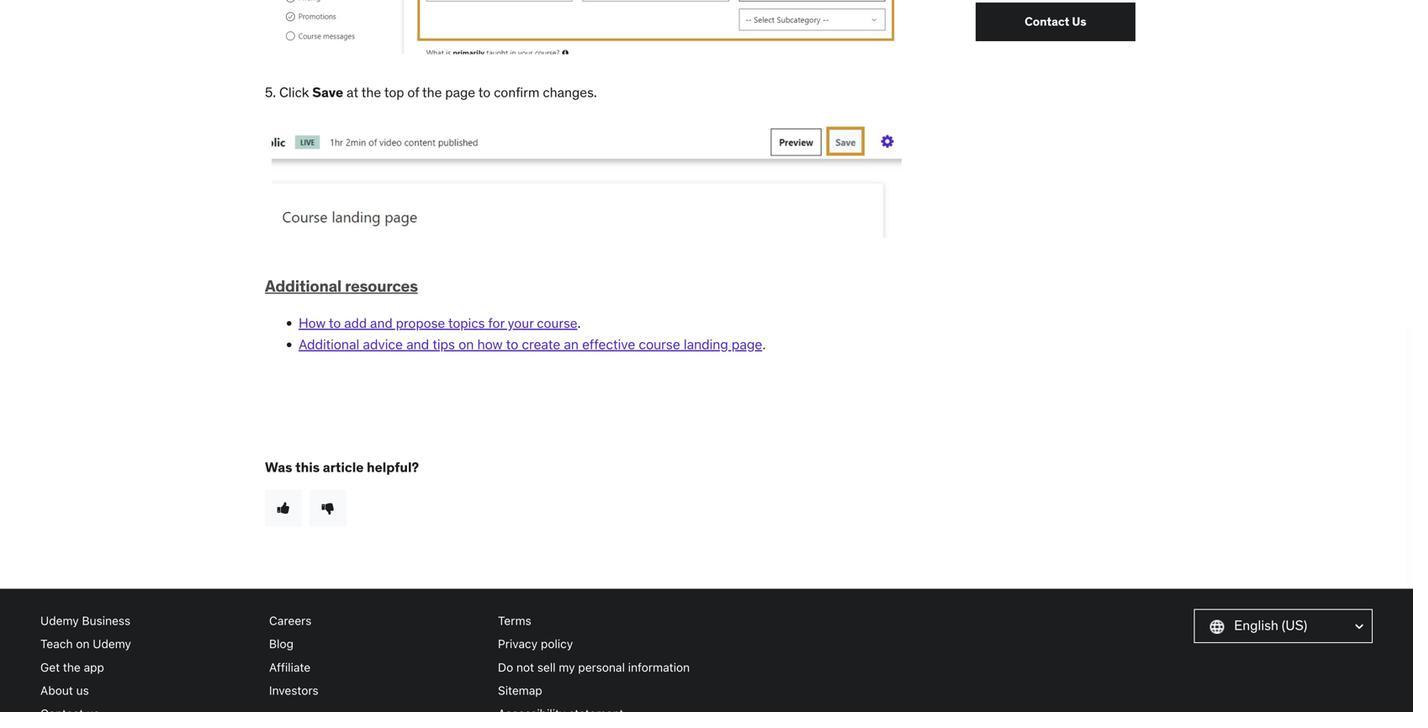 Task type: vqa. For each thing, say whether or not it's contained in the screenshot.
How to Find Your Missing Course link
no



Task type: describe. For each thing, give the bounding box(es) containing it.
2 horizontal spatial the
[[422, 84, 442, 101]]

page inside how to add and propose topics for your course . additional advice and tips on how to create an effective course landing page .
[[732, 337, 762, 353]]

1 horizontal spatial and
[[406, 337, 429, 353]]

0 horizontal spatial the
[[63, 661, 81, 674]]

sell
[[537, 661, 556, 674]]

english
[[1234, 617, 1279, 634]]

about us
[[40, 684, 89, 698]]

udemy business link
[[40, 609, 256, 633]]

click
[[279, 84, 309, 101]]

add
[[344, 315, 367, 332]]

topics
[[448, 315, 485, 332]]

udemy business
[[40, 614, 130, 628]]

on inside how to add and propose topics for your course . additional advice and tips on how to create an effective course landing page .
[[459, 337, 474, 353]]

terms
[[498, 614, 531, 628]]

policy
[[541, 637, 573, 651]]

0 vertical spatial .
[[578, 315, 581, 332]]

do not sell my personal information link
[[498, 656, 713, 679]]

was this article helpful?
[[265, 459, 419, 476]]

information
[[628, 661, 690, 674]]

1 horizontal spatial the
[[361, 84, 381, 101]]

0 vertical spatial additional
[[265, 276, 342, 296]]

how to add and propose topics for your course link
[[299, 315, 578, 332]]

save
[[312, 84, 343, 101]]

contact us button
[[976, 3, 1136, 41]]

privacy policy
[[498, 637, 573, 651]]

careers link
[[269, 609, 485, 633]]

affiliate
[[269, 661, 311, 674]]

0 vertical spatial and
[[370, 315, 393, 332]]

article
[[323, 459, 364, 476]]

sitemap
[[498, 684, 542, 698]]

additional inside how to add and propose topics for your course . additional advice and tips on how to create an effective course landing page .
[[299, 337, 359, 353]]

careers
[[269, 614, 312, 628]]

app
[[84, 661, 104, 674]]

get the app
[[40, 661, 104, 674]]

us
[[1072, 14, 1087, 29]]

privacy
[[498, 637, 538, 651]]

blog
[[269, 637, 294, 651]]

how to add and propose topics for your course . additional advice and tips on how to create an effective course landing page .
[[299, 315, 766, 353]]

my
[[559, 661, 575, 674]]

about
[[40, 684, 73, 698]]

sitemap link
[[498, 679, 713, 702]]

(us)
[[1282, 617, 1307, 634]]

us
[[76, 684, 89, 698]]

terms link
[[498, 609, 713, 633]]

effective
[[582, 337, 635, 353]]

investors link
[[269, 679, 485, 702]]

teach on udemy link
[[40, 633, 256, 656]]

enter_the_course_basic_info.jpg image
[[272, 0, 902, 54]]

personal
[[578, 661, 625, 674]]

english (us)
[[1234, 617, 1307, 634]]

english (us) link
[[1194, 609, 1373, 644]]

do
[[498, 661, 513, 674]]

1 horizontal spatial to
[[478, 84, 491, 101]]

contact
[[1025, 14, 1069, 29]]

0 vertical spatial udemy
[[40, 614, 79, 628]]

privacy policy link
[[498, 633, 713, 656]]

your
[[508, 315, 534, 332]]

this
[[295, 459, 320, 476]]

blog link
[[269, 633, 485, 656]]

1 vertical spatial .
[[762, 337, 766, 353]]



Task type: locate. For each thing, give the bounding box(es) containing it.
2 vertical spatial to
[[506, 337, 518, 353]]

1 horizontal spatial on
[[459, 337, 474, 353]]

how
[[477, 337, 503, 353]]

1 horizontal spatial page
[[732, 337, 762, 353]]

not
[[516, 661, 534, 674]]

course left the landing
[[639, 337, 680, 353]]

teach
[[40, 637, 73, 651]]

propose
[[396, 315, 445, 332]]

to left add
[[329, 315, 341, 332]]

additional down how
[[299, 337, 359, 353]]

1 vertical spatial course
[[639, 337, 680, 353]]

the right at
[[361, 84, 381, 101]]

additional
[[265, 276, 342, 296], [299, 337, 359, 353]]

on
[[459, 337, 474, 353], [76, 637, 90, 651]]

0 vertical spatial on
[[459, 337, 474, 353]]

get the app link
[[40, 656, 256, 679]]

top
[[384, 84, 404, 101]]

the right get on the left
[[63, 661, 81, 674]]

page
[[445, 84, 475, 101], [732, 337, 762, 353]]

helpful?
[[367, 459, 419, 476]]

0 horizontal spatial page
[[445, 84, 475, 101]]

5.
[[265, 84, 276, 101]]

udemy down business
[[93, 637, 131, 651]]

0 horizontal spatial course
[[537, 315, 578, 332]]

about us link
[[40, 679, 256, 702]]

course up an
[[537, 315, 578, 332]]

None radio
[[265, 490, 302, 527], [309, 490, 346, 527], [265, 490, 302, 527], [309, 490, 346, 527]]

for
[[488, 315, 505, 332]]

additional up how
[[265, 276, 342, 296]]

resources
[[345, 276, 418, 296]]

do not sell my personal information
[[498, 661, 690, 674]]

option group
[[265, 490, 921, 527]]

5. click save at the top of the page to confirm changes.
[[265, 84, 597, 101]]

to right how
[[506, 337, 518, 353]]

0 vertical spatial page
[[445, 84, 475, 101]]

0 horizontal spatial to
[[329, 315, 341, 332]]

and
[[370, 315, 393, 332], [406, 337, 429, 353]]

create
[[522, 337, 560, 353]]

page right the landing
[[732, 337, 762, 353]]

changes.
[[543, 84, 597, 101]]

1 vertical spatial to
[[329, 315, 341, 332]]

business
[[82, 614, 130, 628]]

page right of
[[445, 84, 475, 101]]

2 horizontal spatial to
[[506, 337, 518, 353]]

1 vertical spatial on
[[76, 637, 90, 651]]

udemy
[[40, 614, 79, 628], [93, 637, 131, 651]]

1 horizontal spatial udemy
[[93, 637, 131, 651]]

an
[[564, 337, 579, 353]]

additional resources
[[265, 276, 418, 296]]

teach on udemy
[[40, 637, 131, 651]]

additional advice and tips on how to create an effective course landing page link
[[299, 337, 762, 353]]

1 horizontal spatial course
[[639, 337, 680, 353]]

1 vertical spatial page
[[732, 337, 762, 353]]

course
[[537, 315, 578, 332], [639, 337, 680, 353]]

confirm
[[494, 84, 540, 101]]

. up an
[[578, 315, 581, 332]]

0 vertical spatial course
[[537, 315, 578, 332]]

tips
[[433, 337, 455, 353]]

. right the landing
[[762, 337, 766, 353]]

the right of
[[422, 84, 442, 101]]

0 horizontal spatial udemy
[[40, 614, 79, 628]]

.
[[578, 315, 581, 332], [762, 337, 766, 353]]

to left "confirm"
[[478, 84, 491, 101]]

1 horizontal spatial .
[[762, 337, 766, 353]]

the
[[361, 84, 381, 101], [422, 84, 442, 101], [63, 661, 81, 674]]

affiliate link
[[269, 656, 485, 679]]

advice
[[363, 337, 403, 353]]

0 horizontal spatial .
[[578, 315, 581, 332]]

how
[[299, 315, 326, 332]]

of
[[407, 84, 419, 101]]

landing
[[684, 337, 728, 353]]

saving_the_information.jpg image
[[272, 126, 902, 238]]

and down propose
[[406, 337, 429, 353]]

udemy up teach
[[40, 614, 79, 628]]

contact us
[[1025, 14, 1087, 29]]

0 horizontal spatial on
[[76, 637, 90, 651]]

and up the advice
[[370, 315, 393, 332]]

on down topics
[[459, 337, 474, 353]]

1 vertical spatial udemy
[[93, 637, 131, 651]]

to
[[478, 84, 491, 101], [329, 315, 341, 332], [506, 337, 518, 353]]

get
[[40, 661, 60, 674]]

1 vertical spatial and
[[406, 337, 429, 353]]

0 horizontal spatial and
[[370, 315, 393, 332]]

on down udemy business at the bottom of page
[[76, 637, 90, 651]]

at
[[347, 84, 358, 101]]

was
[[265, 459, 292, 476]]

1 vertical spatial additional
[[299, 337, 359, 353]]

investors
[[269, 684, 318, 698]]

0 vertical spatial to
[[478, 84, 491, 101]]



